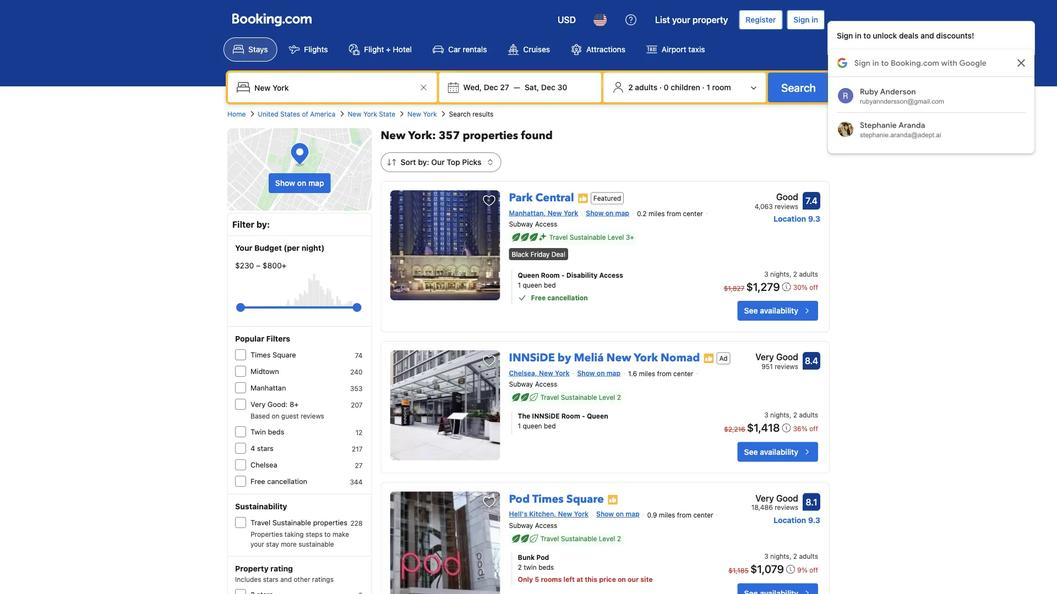 Task type: locate. For each thing, give the bounding box(es) containing it.
new up "york:" on the top
[[407, 110, 421, 118]]

chelsea
[[251, 461, 277, 469]]

travel sustainable level 3+
[[549, 234, 634, 242]]

times square
[[251, 351, 296, 359]]

9% off
[[797, 567, 818, 574]]

1 subway from the top
[[509, 221, 533, 228]]

0 horizontal spatial room
[[541, 271, 560, 279]]

see for $1,418
[[744, 448, 758, 457]]

square
[[273, 351, 296, 359], [566, 492, 604, 507]]

1 vertical spatial sign
[[837, 31, 853, 40]]

3 , from the top
[[790, 553, 791, 561]]

see availability link down $1,279
[[738, 301, 818, 321]]

1 horizontal spatial beds
[[539, 564, 554, 572]]

cancellation down queen room - disability access
[[547, 294, 588, 302]]

1 vertical spatial see
[[744, 448, 758, 457]]

1 vertical spatial off
[[810, 425, 818, 433]]

207
[[351, 401, 363, 409]]

location down very good 18,486 reviews
[[774, 516, 806, 525]]

1 vertical spatial see availability
[[744, 448, 798, 457]]

at
[[577, 576, 583, 584]]

9.3 down scored 8.1 element
[[808, 516, 820, 525]]

1 travel sustainable level 2 from the top
[[540, 394, 621, 402]]

room up 1 queen bed
[[541, 271, 560, 279]]

1 off from the top
[[810, 284, 818, 292]]

0.2 miles from center subway access
[[509, 210, 703, 228]]

this property is part of our preferred partner program. it's committed to providing excellent service and good value. it'll pay us a higher commission if you make a booking. image
[[577, 193, 589, 204], [607, 495, 618, 506], [607, 495, 618, 506]]

sustainable for pod
[[561, 535, 597, 543]]

by: right filter
[[257, 219, 270, 230]]

innside
[[509, 351, 555, 366], [532, 413, 560, 421]]

new
[[348, 110, 361, 118], [407, 110, 421, 118], [381, 128, 406, 143], [548, 209, 562, 217], [607, 351, 631, 366], [539, 369, 553, 377], [558, 511, 572, 519]]

1 vertical spatial in
[[855, 31, 862, 40]]

from for innside by meliá new york nomad
[[657, 370, 672, 378]]

subway for park
[[509, 221, 533, 228]]

1 bed from the top
[[544, 281, 556, 289]]

0 vertical spatial 3 nights , 2 adults
[[764, 270, 818, 278]]

based on guest reviews
[[251, 412, 324, 420]]

show inside button
[[275, 179, 295, 188]]

new york state
[[348, 110, 395, 118]]

2 subway from the top
[[509, 381, 533, 389]]

1 vertical spatial location
[[774, 516, 806, 525]]

steps
[[306, 531, 323, 539]]

booking.com image
[[232, 13, 312, 26]]

queen down the
[[523, 423, 542, 430]]

manhattan, new york
[[509, 209, 578, 217]]

room inside the innside room - queen 1 queen bed
[[561, 413, 580, 421]]

availability down $1,279
[[760, 306, 798, 316]]

twin
[[524, 564, 537, 572]]

$230 – $800+
[[235, 261, 287, 270]]

0 vertical spatial availability
[[760, 306, 798, 316]]

0 horizontal spatial sign
[[794, 15, 810, 24]]

miles inside 0.9 miles from center subway access
[[659, 512, 675, 519]]

reviews for very good 951 reviews
[[775, 363, 798, 371]]

level for central
[[608, 234, 624, 242]]

2 travel sustainable level 2 from the top
[[540, 535, 621, 543]]

0
[[664, 83, 669, 92]]

this property is part of our preferred partner program. it's committed to providing excellent service and good value. it'll pay us a higher commission if you make a booking. image for innside by meliá new york nomad
[[703, 353, 714, 364]]

1 vertical spatial very good element
[[751, 492, 798, 505]]

airport taxis
[[662, 45, 705, 54]]

0 horizontal spatial by:
[[257, 219, 270, 230]]

bed inside the innside room - queen 1 queen bed
[[544, 423, 556, 430]]

reviews right 4,063
[[775, 203, 798, 210]]

property
[[693, 15, 728, 25]]

travel up properties
[[251, 519, 270, 527]]

from inside 1.6 miles from center subway access
[[657, 370, 672, 378]]

1 vertical spatial stars
[[263, 576, 278, 584]]

travel inside travel sustainable properties 228 properties taking steps to make your stay more sustainable
[[251, 519, 270, 527]]

see down the $1,418
[[744, 448, 758, 457]]

from
[[667, 210, 681, 218], [657, 370, 672, 378], [677, 512, 692, 519]]

sign for sign in to unlock deals and discounts!
[[837, 31, 853, 40]]

0.9 miles from center subway access
[[509, 512, 713, 530]]

very good element left 8.4
[[755, 351, 798, 364]]

list your property link
[[649, 7, 735, 33]]

search
[[781, 81, 816, 94], [449, 110, 471, 118]]

2 location from the top
[[774, 516, 806, 525]]

based
[[251, 412, 270, 420]]

4
[[251, 445, 255, 453]]

0 vertical spatial 1
[[707, 83, 710, 92]]

2 vertical spatial 3 nights , 2 adults
[[764, 553, 818, 561]]

3 3 from the top
[[764, 553, 768, 561]]

0 vertical spatial see availability
[[744, 306, 798, 316]]

0 vertical spatial off
[[810, 284, 818, 292]]

subway inside 1.6 miles from center subway access
[[509, 381, 533, 389]]

see availability link for $1,418
[[738, 443, 818, 462]]

adults for $1,418
[[799, 412, 818, 419]]

good left 7.4
[[776, 192, 798, 202]]

adults for $1,079
[[799, 553, 818, 561]]

1 vertical spatial availability
[[760, 448, 798, 457]]

scored 8.1 element
[[803, 494, 820, 511]]

2 inside button
[[628, 83, 633, 92]]

3 nights from the top
[[770, 553, 790, 561]]

reviews for very good 18,486 reviews
[[775, 504, 798, 512]]

from right 0.2
[[667, 210, 681, 218]]

2 off from the top
[[810, 425, 818, 433]]

attractions link
[[562, 37, 635, 62]]

availability
[[760, 306, 798, 316], [760, 448, 798, 457]]

availability for $1,279
[[760, 306, 798, 316]]

center inside 0.9 miles from center subway access
[[693, 512, 713, 519]]

group
[[241, 299, 357, 317]]

0 horizontal spatial queen
[[518, 271, 539, 279]]

scored 8.4 element
[[803, 352, 820, 370]]

site
[[641, 576, 653, 584]]

$230
[[235, 261, 254, 270]]

1 horizontal spatial properties
[[463, 128, 518, 143]]

1 vertical spatial good
[[776, 352, 798, 363]]

to left make
[[324, 531, 331, 539]]

1 horizontal spatial to
[[864, 31, 871, 40]]

this property is part of our preferred partner program. it's committed to providing excellent service and good value. it'll pay us a higher commission if you make a booking. image
[[577, 193, 589, 204], [703, 353, 714, 364], [703, 353, 714, 364]]

1 vertical spatial 9.3
[[808, 516, 820, 525]]

0 vertical spatial queen
[[523, 281, 542, 289]]

center inside 1.6 miles from center subway access
[[673, 370, 693, 378]]

2 3 from the top
[[764, 412, 768, 419]]

hell's
[[509, 511, 528, 519]]

1 horizontal spatial and
[[921, 31, 934, 40]]

show on map button
[[269, 173, 331, 193]]

very good element
[[755, 351, 798, 364], [751, 492, 798, 505]]

1 horizontal spatial search
[[781, 81, 816, 94]]

york:
[[408, 128, 436, 143]]

1 horizontal spatial pod
[[536, 554, 549, 562]]

1 see availability from the top
[[744, 306, 798, 316]]

park central image
[[390, 191, 500, 301]]

black
[[512, 251, 529, 258]]

see availability link down the $1,418
[[738, 443, 818, 462]]

your right list
[[672, 15, 690, 25]]

0 vertical spatial beds
[[268, 428, 284, 436]]

0 horizontal spatial search
[[449, 110, 471, 118]]

stars inside property rating includes stars and other ratings
[[263, 576, 278, 584]]

2 vertical spatial subway
[[509, 522, 533, 530]]

york down "central"
[[564, 209, 578, 217]]

square down filters
[[273, 351, 296, 359]]

- left disability
[[562, 271, 565, 279]]

travel down hell's kitchen, new york
[[540, 535, 559, 543]]

2 availability from the top
[[760, 448, 798, 457]]

1 horizontal spatial by:
[[418, 158, 429, 167]]

travel down chelsea, new york
[[540, 394, 559, 402]]

properties down results on the top of page
[[463, 128, 518, 143]]

2 dec from the left
[[541, 83, 555, 92]]

1 vertical spatial miles
[[639, 370, 655, 378]]

9.3 for park central
[[808, 214, 820, 224]]

1 · from the left
[[660, 83, 662, 92]]

show on map for pod
[[596, 511, 640, 519]]

access for times
[[535, 522, 557, 530]]

1 vertical spatial free
[[251, 478, 265, 486]]

center inside 0.2 miles from center subway access
[[683, 210, 703, 218]]

pod up twin
[[536, 554, 549, 562]]

1 horizontal spatial room
[[561, 413, 580, 421]]

sustainable up the innside room - queen 1 queen bed
[[561, 394, 597, 402]]

subway inside 0.9 miles from center subway access
[[509, 522, 533, 530]]

1 location 9.3 from the top
[[774, 214, 820, 224]]

adults up 30% off
[[799, 270, 818, 278]]

your
[[235, 244, 252, 253]]

see availability down $1,279
[[744, 306, 798, 316]]

0 vertical spatial miles
[[649, 210, 665, 218]]

2 · from the left
[[702, 83, 705, 92]]

1 vertical spatial 3
[[764, 412, 768, 419]]

reviews right 951
[[775, 363, 798, 371]]

discounts!
[[936, 31, 974, 40]]

1 vertical spatial and
[[280, 576, 292, 584]]

from inside 0.2 miles from center subway access
[[667, 210, 681, 218]]

9.3
[[808, 214, 820, 224], [808, 516, 820, 525]]

york down by
[[555, 369, 570, 377]]

united
[[258, 110, 278, 118]]

sustainable up 'bunk pod 2 twin beds only 5 rooms left at this price on our site'
[[561, 535, 597, 543]]

1 vertical spatial beds
[[539, 564, 554, 572]]

3 up the $1,079
[[764, 553, 768, 561]]

3 nights , 2 adults up '9%'
[[764, 553, 818, 561]]

children
[[671, 83, 700, 92]]

stars
[[257, 445, 274, 453], [263, 576, 278, 584]]

1 vertical spatial nights
[[770, 412, 790, 419]]

on inside button
[[297, 179, 306, 188]]

miles right 1.6
[[639, 370, 655, 378]]

the innside room - queen 1 queen bed
[[518, 413, 608, 430]]

3 for pod times square
[[764, 553, 768, 561]]

map for pod times square
[[626, 511, 640, 519]]

1 vertical spatial level
[[599, 394, 615, 402]]

location 9.3 for park central
[[774, 214, 820, 224]]

1 vertical spatial 27
[[355, 462, 363, 470]]

of
[[302, 110, 308, 118]]

1 nights from the top
[[770, 270, 790, 278]]

from for pod times square
[[677, 512, 692, 519]]

nights up $1,279
[[770, 270, 790, 278]]

sign left unlock
[[837, 31, 853, 40]]

this property is part of our preferred partner program. it's committed to providing excellent service and good value. it'll pay us a higher commission if you make a booking. image for park central
[[577, 193, 589, 204]]

1.6
[[628, 370, 637, 378]]

2 9.3 from the top
[[808, 516, 820, 525]]

good inside very good 951 reviews
[[776, 352, 798, 363]]

3 subway from the top
[[509, 522, 533, 530]]

27
[[500, 83, 509, 92], [355, 462, 363, 470]]

0 vertical spatial search
[[781, 81, 816, 94]]

pod times square link
[[509, 488, 604, 507]]

2 queen from the top
[[523, 423, 542, 430]]

2 good from the top
[[776, 352, 798, 363]]

sort
[[401, 158, 416, 167]]

1 horizontal spatial cancellation
[[547, 294, 588, 302]]

in right 'register'
[[812, 15, 818, 24]]

very up 951
[[755, 352, 774, 363]]

2 vertical spatial very
[[755, 493, 774, 504]]

2 inside 'bunk pod 2 twin beds only 5 rooms left at this price on our site'
[[518, 564, 522, 572]]

innside inside the innside room - queen 1 queen bed
[[532, 413, 560, 421]]

map inside show on map button
[[308, 179, 324, 188]]

0 vertical spatial center
[[683, 210, 703, 218]]

show on map
[[275, 179, 324, 188], [586, 209, 629, 217], [577, 369, 621, 377], [596, 511, 640, 519]]

reviews inside very good 951 reviews
[[775, 363, 798, 371]]

location for park central
[[774, 214, 806, 224]]

2 see availability link from the top
[[738, 443, 818, 462]]

bed down queen room - disability access
[[544, 281, 556, 289]]

3 up $1,279
[[764, 270, 768, 278]]

off right '9%'
[[810, 567, 818, 574]]

access
[[535, 221, 557, 228], [599, 271, 623, 279], [535, 381, 557, 389], [535, 522, 557, 530]]

1
[[707, 83, 710, 92], [518, 281, 521, 289], [518, 423, 521, 430]]

1 vertical spatial ,
[[790, 412, 791, 419]]

scored 7.4 element
[[803, 192, 820, 210]]

sustainable down 0.2 miles from center subway access
[[570, 234, 606, 242]]

2 vertical spatial center
[[693, 512, 713, 519]]

york up 1.6
[[634, 351, 658, 366]]

0 horizontal spatial ·
[[660, 83, 662, 92]]

location 9.3 for pod times square
[[774, 516, 820, 525]]

2 see availability from the top
[[744, 448, 798, 457]]

very good element left 8.1
[[751, 492, 798, 505]]

your inside list your property 'link'
[[672, 15, 690, 25]]

location 9.3 down 8.1
[[774, 516, 820, 525]]

adults for $1,279
[[799, 270, 818, 278]]

location 9.3 down 7.4
[[774, 214, 820, 224]]

off right 30%
[[810, 284, 818, 292]]

1 see from the top
[[744, 306, 758, 316]]

· right children
[[702, 83, 705, 92]]

1 horizontal spatial 27
[[500, 83, 509, 92]]

free cancellation down chelsea on the left of the page
[[251, 478, 307, 486]]

5
[[535, 576, 539, 584]]

york
[[363, 110, 377, 118], [423, 110, 437, 118], [564, 209, 578, 217], [634, 351, 658, 366], [555, 369, 570, 377], [574, 511, 589, 519]]

2 nights from the top
[[770, 412, 790, 419]]

2 vertical spatial good
[[776, 493, 798, 504]]

1 vertical spatial queen
[[587, 413, 608, 421]]

beds right twin
[[268, 428, 284, 436]]

good left 8.1
[[776, 493, 798, 504]]

from down nomad
[[657, 370, 672, 378]]

0 vertical spatial location 9.3
[[774, 214, 820, 224]]

nights for pod times square
[[770, 553, 790, 561]]

new down state
[[381, 128, 406, 143]]

0 vertical spatial to
[[864, 31, 871, 40]]

adults left 0
[[635, 83, 658, 92]]

subway for pod
[[509, 522, 533, 530]]

9.3 down scored 7.4 element
[[808, 214, 820, 224]]

see availability for $1,279
[[744, 306, 798, 316]]

level for by
[[599, 394, 615, 402]]

queen down black friday deal
[[523, 281, 542, 289]]

car
[[448, 45, 461, 54]]

2 location 9.3 from the top
[[774, 516, 820, 525]]

location for pod times square
[[774, 516, 806, 525]]

properties inside travel sustainable properties 228 properties taking steps to make your stay more sustainable
[[313, 519, 347, 527]]

show for innside
[[577, 369, 595, 377]]

2 vertical spatial 3
[[764, 553, 768, 561]]

manhattan
[[251, 384, 286, 392]]

location down good 4,063 reviews
[[774, 214, 806, 224]]

good inside very good 18,486 reviews
[[776, 493, 798, 504]]

new york state link
[[348, 109, 395, 119]]

3 good from the top
[[776, 493, 798, 504]]

1 horizontal spatial -
[[582, 413, 585, 421]]

good for 8.1
[[776, 493, 798, 504]]

1 vertical spatial innside
[[532, 413, 560, 421]]

0 horizontal spatial beds
[[268, 428, 284, 436]]

travel for park
[[549, 234, 568, 242]]

1 see availability link from the top
[[738, 301, 818, 321]]

0 vertical spatial from
[[667, 210, 681, 218]]

1 9.3 from the top
[[808, 214, 820, 224]]

search inside button
[[781, 81, 816, 94]]

0 horizontal spatial square
[[273, 351, 296, 359]]

miles for park central
[[649, 210, 665, 218]]

nights up the $1,079
[[770, 553, 790, 561]]

see availability down the $1,418
[[744, 448, 798, 457]]

1 location from the top
[[774, 214, 806, 224]]

0 vertical spatial room
[[541, 271, 560, 279]]

to left unlock
[[864, 31, 871, 40]]

free down chelsea on the left of the page
[[251, 478, 265, 486]]

- inside the innside room - queen 1 queen bed
[[582, 413, 585, 421]]

very good 951 reviews
[[755, 352, 798, 371]]

stars right the '4'
[[257, 445, 274, 453]]

1 3 nights , 2 adults from the top
[[764, 270, 818, 278]]

nights up the $1,418
[[770, 412, 790, 419]]

0 vertical spatial very good element
[[755, 351, 798, 364]]

reviews right guest
[[301, 412, 324, 420]]

very inside very good 18,486 reviews
[[755, 493, 774, 504]]

adults up 36% off
[[799, 412, 818, 419]]

9.3 for pod times square
[[808, 516, 820, 525]]

3 off from the top
[[810, 567, 818, 574]]

0 vertical spatial ,
[[790, 270, 791, 278]]

usd button
[[551, 7, 583, 33]]

travel for pod
[[540, 535, 559, 543]]

subway for innside
[[509, 381, 533, 389]]

travel sustainable level 2 down 1.6 miles from center subway access
[[540, 394, 621, 402]]

1 vertical spatial free cancellation
[[251, 478, 307, 486]]

miles inside 0.2 miles from center subway access
[[649, 210, 665, 218]]

30
[[557, 83, 567, 92]]

center right 0.2
[[683, 210, 703, 218]]

level left '3+'
[[608, 234, 624, 242]]

3 3 nights , 2 adults from the top
[[764, 553, 818, 561]]

access inside 0.9 miles from center subway access
[[535, 522, 557, 530]]

very inside very good 951 reviews
[[755, 352, 774, 363]]

3 nights , 2 adults up 30%
[[764, 270, 818, 278]]

miles right 0.2
[[649, 210, 665, 218]]

sign in link
[[787, 10, 825, 30]]

dec right wed,
[[484, 83, 498, 92]]

1 good from the top
[[776, 192, 798, 202]]

0 vertical spatial your
[[672, 15, 690, 25]]

0 vertical spatial see
[[744, 306, 758, 316]]

airport taxis link
[[637, 37, 714, 62]]

very
[[755, 352, 774, 363], [251, 401, 266, 409], [755, 493, 774, 504]]

center down nomad
[[673, 370, 693, 378]]

dec left the 30
[[541, 83, 555, 92]]

0 horizontal spatial -
[[562, 271, 565, 279]]

from inside 0.9 miles from center subway access
[[677, 512, 692, 519]]

airport
[[662, 45, 686, 54]]

search for search
[[781, 81, 816, 94]]

1 horizontal spatial free
[[531, 294, 546, 302]]

0 vertical spatial queen
[[518, 271, 539, 279]]

Where are you going? field
[[250, 78, 417, 97]]

midtown
[[251, 368, 279, 376]]

states
[[280, 110, 300, 118]]

2 vertical spatial miles
[[659, 512, 675, 519]]

subway
[[509, 221, 533, 228], [509, 381, 533, 389], [509, 522, 533, 530]]

27 down '217'
[[355, 462, 363, 470]]

0 vertical spatial good
[[776, 192, 798, 202]]

miles inside 1.6 miles from center subway access
[[639, 370, 655, 378]]

good left 8.4
[[776, 352, 798, 363]]

reviews for based on guest reviews
[[301, 412, 324, 420]]

0 horizontal spatial properties
[[313, 519, 347, 527]]

state
[[379, 110, 395, 118]]

queen down 1.6 miles from center subway access
[[587, 413, 608, 421]]

pod up hell's
[[509, 492, 530, 507]]

1 vertical spatial properties
[[313, 519, 347, 527]]

very good element for 8.4
[[755, 351, 798, 364]]

innside up chelsea, new york
[[509, 351, 555, 366]]

nights
[[770, 270, 790, 278], [770, 412, 790, 419], [770, 553, 790, 561]]

travel up deal
[[549, 234, 568, 242]]

1 horizontal spatial queen
[[587, 413, 608, 421]]

the
[[518, 413, 530, 421]]

united states of america link
[[258, 109, 336, 119]]

2
[[628, 83, 633, 92], [793, 270, 797, 278], [617, 394, 621, 402], [793, 412, 797, 419], [617, 535, 621, 543], [793, 553, 797, 561], [518, 564, 522, 572]]

register link
[[739, 10, 783, 30]]

subway down chelsea,
[[509, 381, 533, 389]]

0 horizontal spatial your
[[251, 541, 264, 548]]

$1,827
[[724, 285, 745, 292]]

register
[[746, 15, 776, 24]]

and down rating
[[280, 576, 292, 584]]

miles right 0.9
[[659, 512, 675, 519]]

2 see from the top
[[744, 448, 758, 457]]

very up based
[[251, 401, 266, 409]]

1 availability from the top
[[760, 306, 798, 316]]

951
[[762, 363, 773, 371]]

3 nights , 2 adults for innside by meliá new york nomad
[[764, 412, 818, 419]]

2 , from the top
[[790, 412, 791, 419]]

pod
[[509, 492, 530, 507], [536, 554, 549, 562]]

off right "36%"
[[810, 425, 818, 433]]

park central
[[509, 191, 574, 206]]

see down $1,279
[[744, 306, 758, 316]]

1 vertical spatial 3 nights , 2 adults
[[764, 412, 818, 419]]

0 vertical spatial nights
[[770, 270, 790, 278]]

subway inside 0.2 miles from center subway access
[[509, 221, 533, 228]]

on
[[297, 179, 306, 188], [606, 209, 614, 217], [597, 369, 605, 377], [272, 412, 279, 420], [616, 511, 624, 519], [618, 576, 626, 584]]

27 left the —
[[500, 83, 509, 92]]

1 down the
[[518, 423, 521, 430]]

0 horizontal spatial and
[[280, 576, 292, 584]]

2 vertical spatial level
[[599, 535, 615, 543]]

subway down hell's
[[509, 522, 533, 530]]

0 vertical spatial sign
[[794, 15, 810, 24]]

access inside 1.6 miles from center subway access
[[535, 381, 557, 389]]

reviews inside very good 18,486 reviews
[[775, 504, 798, 512]]

cruises
[[523, 45, 550, 54]]

travel sustainable level 2 for square
[[540, 535, 621, 543]]

2 bed from the top
[[544, 423, 556, 430]]

access inside 0.2 miles from center subway access
[[535, 221, 557, 228]]

2 vertical spatial ,
[[790, 553, 791, 561]]

0 vertical spatial square
[[273, 351, 296, 359]]

1 vertical spatial travel sustainable level 2
[[540, 535, 621, 543]]

taxis
[[688, 45, 705, 54]]

1 vertical spatial subway
[[509, 381, 533, 389]]

1 horizontal spatial ·
[[702, 83, 705, 92]]

sign right 'register'
[[794, 15, 810, 24]]

3 up the $1,418
[[764, 412, 768, 419]]

innside right the
[[532, 413, 560, 421]]

see availability for $1,418
[[744, 448, 798, 457]]

1 vertical spatial cancellation
[[267, 478, 307, 486]]

0 vertical spatial cancellation
[[547, 294, 588, 302]]

2 3 nights , 2 adults from the top
[[764, 412, 818, 419]]

0 vertical spatial properties
[[463, 128, 518, 143]]

0 vertical spatial 9.3
[[808, 214, 820, 224]]

1 vertical spatial times
[[532, 492, 564, 507]]

stars down rating
[[263, 576, 278, 584]]

2 vertical spatial 1
[[518, 423, 521, 430]]

$1,418
[[747, 422, 780, 435]]

sustainable up the taking
[[272, 519, 311, 527]]

0 vertical spatial innside
[[509, 351, 555, 366]]

very up 18,486
[[755, 493, 774, 504]]

0 horizontal spatial free cancellation
[[251, 478, 307, 486]]

times inside pod times square link
[[532, 492, 564, 507]]

1 horizontal spatial times
[[532, 492, 564, 507]]

3 nights , 2 adults up "36%"
[[764, 412, 818, 419]]



Task type: vqa. For each thing, say whether or not it's contained in the screenshot.


Task type: describe. For each thing, give the bounding box(es) containing it.
and inside property rating includes stars and other ratings
[[280, 576, 292, 584]]

disability
[[566, 271, 598, 279]]

found
[[521, 128, 553, 143]]

deal
[[552, 251, 565, 258]]

level for times
[[599, 535, 615, 543]]

center for park central
[[683, 210, 703, 218]]

sign for sign in
[[794, 15, 810, 24]]

united states of america
[[258, 110, 336, 118]]

0 vertical spatial free
[[531, 294, 546, 302]]

0 vertical spatial and
[[921, 31, 934, 40]]

bunk
[[518, 554, 535, 562]]

flights link
[[279, 37, 337, 62]]

new right chelsea,
[[539, 369, 553, 377]]

the innside room - queen link
[[518, 412, 704, 422]]

car rentals
[[448, 45, 487, 54]]

0 vertical spatial free cancellation
[[531, 294, 588, 302]]

stays link
[[224, 37, 277, 62]]

access for by
[[535, 381, 557, 389]]

access for central
[[535, 221, 557, 228]]

18,486
[[751, 504, 773, 512]]

1 3 from the top
[[764, 270, 768, 278]]

car rentals link
[[423, 37, 496, 62]]

your inside travel sustainable properties 228 properties taking steps to make your stay more sustainable
[[251, 541, 264, 548]]

74
[[355, 352, 363, 360]]

show on map for innside
[[577, 369, 621, 377]]

show on map inside button
[[275, 179, 324, 188]]

make
[[333, 531, 349, 539]]

queen room - disability access
[[518, 271, 623, 279]]

adults inside button
[[635, 83, 658, 92]]

show for pod
[[596, 511, 614, 519]]

unlock
[[873, 31, 897, 40]]

miles for innside by meliá new york nomad
[[639, 370, 655, 378]]

chelsea,
[[509, 369, 537, 377]]

sustainable for park
[[570, 234, 606, 242]]

in for sign in to unlock deals and discounts!
[[855, 31, 862, 40]]

queen inside the innside room - queen 1 queen bed
[[587, 413, 608, 421]]

—
[[514, 83, 520, 92]]

featured
[[593, 195, 621, 202]]

budget
[[254, 244, 282, 253]]

innside by meliá new york nomad
[[509, 351, 700, 366]]

3 for innside by meliá new york nomad
[[764, 412, 768, 419]]

york up "york:" on the top
[[423, 110, 437, 118]]

pod inside 'bunk pod 2 twin beds only 5 rooms left at this price on our site'
[[536, 554, 549, 562]]

this property is part of our preferred partner program. it's committed to providing excellent service and good value. it'll pay us a higher commission if you make a booking. image for pod times square
[[607, 495, 618, 506]]

nomad
[[661, 351, 700, 366]]

map for park central
[[615, 209, 629, 217]]

by: for filter
[[257, 219, 270, 230]]

good element
[[755, 191, 798, 204]]

very good 18,486 reviews
[[751, 493, 798, 512]]

property
[[235, 565, 269, 574]]

travel sustainable level 2 for meliá
[[540, 394, 621, 402]]

this property is part of our preferred partner program. it's committed to providing excellent service and good value. it'll pay us a higher commission if you make a booking. image for park central
[[577, 193, 589, 204]]

taking
[[285, 531, 304, 539]]

off for pod times square
[[810, 567, 818, 574]]

0 horizontal spatial times
[[251, 351, 271, 359]]

park
[[509, 191, 533, 206]]

our
[[431, 158, 445, 167]]

(per
[[284, 244, 300, 253]]

sustainability
[[235, 502, 287, 512]]

very for 8.1
[[755, 493, 774, 504]]

filter
[[232, 219, 254, 230]]

usd
[[558, 15, 576, 25]]

popular
[[235, 335, 264, 344]]

1 inside button
[[707, 83, 710, 92]]

from for park central
[[667, 210, 681, 218]]

new right america
[[348, 110, 361, 118]]

list
[[655, 15, 670, 25]]

36%
[[793, 425, 808, 433]]

kitchen,
[[529, 511, 556, 519]]

queen inside the innside room - queen 1 queen bed
[[523, 423, 542, 430]]

1 queen from the top
[[523, 281, 542, 289]]

good inside good 4,063 reviews
[[776, 192, 798, 202]]

$800+
[[263, 261, 287, 270]]

travel for innside
[[540, 394, 559, 402]]

3 nights , 2 adults for pod times square
[[764, 553, 818, 561]]

stays
[[248, 45, 268, 54]]

$1,279
[[746, 280, 780, 293]]

by: for sort
[[418, 158, 429, 167]]

availability for $1,418
[[760, 448, 798, 457]]

new down "central"
[[548, 209, 562, 217]]

search for search results
[[449, 110, 471, 118]]

nights for innside by meliá new york nomad
[[770, 412, 790, 419]]

sustainable
[[299, 541, 334, 548]]

queen room - disability access link
[[518, 270, 704, 280]]

very for 8.4
[[755, 352, 774, 363]]

sat, dec 30 button
[[520, 78, 572, 97]]

rating
[[270, 565, 293, 574]]

1 vertical spatial very
[[251, 401, 266, 409]]

travel sustainable properties 228 properties taking steps to make your stay more sustainable
[[251, 519, 363, 548]]

innside by meliá new york nomad image
[[390, 351, 500, 461]]

search results
[[449, 110, 494, 118]]

york down pod times square
[[574, 511, 589, 519]]

0 vertical spatial stars
[[257, 445, 274, 453]]

1 dec from the left
[[484, 83, 498, 92]]

8+
[[290, 401, 299, 409]]

sign in to unlock deals and discounts!
[[837, 31, 974, 40]]

0.9
[[647, 512, 657, 519]]

, for innside by meliá new york nomad
[[790, 412, 791, 419]]

very good: 8+
[[251, 401, 299, 409]]

0 horizontal spatial free
[[251, 478, 265, 486]]

0 vertical spatial 27
[[500, 83, 509, 92]]

map for innside by meliá new york nomad
[[607, 369, 621, 377]]

357
[[439, 128, 460, 143]]

reviews inside good 4,063 reviews
[[775, 203, 798, 210]]

pod times square
[[509, 492, 604, 507]]

central
[[536, 191, 574, 206]]

flight + hotel
[[364, 45, 412, 54]]

pod times square image
[[390, 492, 500, 595]]

344
[[350, 478, 363, 486]]

in for sign in
[[812, 15, 818, 24]]

on inside 'bunk pod 2 twin beds only 5 rooms left at this price on our site'
[[618, 576, 626, 584]]

0 vertical spatial -
[[562, 271, 565, 279]]

center for innside by meliá new york nomad
[[673, 370, 693, 378]]

sustainable for innside
[[561, 394, 597, 402]]

meliá
[[574, 351, 604, 366]]

4,063
[[755, 203, 773, 210]]

show for park
[[586, 209, 604, 217]]

home link
[[227, 109, 246, 119]]

very good element for 8.1
[[751, 492, 798, 505]]

1 inside the innside room - queen 1 queen bed
[[518, 423, 521, 430]]

new down pod times square
[[558, 511, 572, 519]]

1 vertical spatial 1
[[518, 281, 521, 289]]

properties inside search results updated. new york: 357 properties found. element
[[463, 128, 518, 143]]

217
[[352, 445, 363, 453]]

more
[[281, 541, 297, 548]]

your budget (per night)
[[235, 244, 325, 253]]

, for pod times square
[[790, 553, 791, 561]]

2 adults · 0 children · 1 room button
[[608, 77, 762, 98]]

good for 8.4
[[776, 352, 798, 363]]

new up 1.6
[[607, 351, 631, 366]]

access right disability
[[599, 271, 623, 279]]

–
[[256, 261, 260, 270]]

show on map for park
[[586, 209, 629, 217]]

off for innside by meliá new york nomad
[[810, 425, 818, 433]]

properties
[[251, 531, 283, 539]]

miles for pod times square
[[659, 512, 675, 519]]

0 horizontal spatial cancellation
[[267, 478, 307, 486]]

beds inside 'bunk pod 2 twin beds only 5 rooms left at this price on our site'
[[539, 564, 554, 572]]

center for pod times square
[[693, 512, 713, 519]]

night)
[[302, 244, 325, 253]]

rooms
[[541, 576, 562, 584]]

our
[[628, 576, 639, 584]]

to inside travel sustainable properties 228 properties taking steps to make your stay more sustainable
[[324, 531, 331, 539]]

$1,079
[[750, 563, 784, 576]]

1 horizontal spatial square
[[566, 492, 604, 507]]

see availability link for $1,279
[[738, 301, 818, 321]]

1 queen bed
[[518, 281, 556, 289]]

8.1
[[806, 497, 817, 508]]

0 vertical spatial pod
[[509, 492, 530, 507]]

$2,216
[[724, 426, 745, 434]]

see for $1,279
[[744, 306, 758, 316]]

flight
[[364, 45, 384, 54]]

ad
[[719, 355, 728, 363]]

picks
[[462, 158, 482, 167]]

0.2
[[637, 210, 647, 218]]

1.6 miles from center subway access
[[509, 370, 693, 389]]

sat,
[[525, 83, 539, 92]]

1 , from the top
[[790, 270, 791, 278]]

search results updated. new york: 357 properties found. element
[[381, 128, 830, 144]]

353
[[350, 385, 363, 393]]

flights
[[304, 45, 328, 54]]

bunk pod link
[[518, 553, 704, 563]]

sustainable inside travel sustainable properties 228 properties taking steps to make your stay more sustainable
[[272, 519, 311, 527]]

york left state
[[363, 110, 377, 118]]



